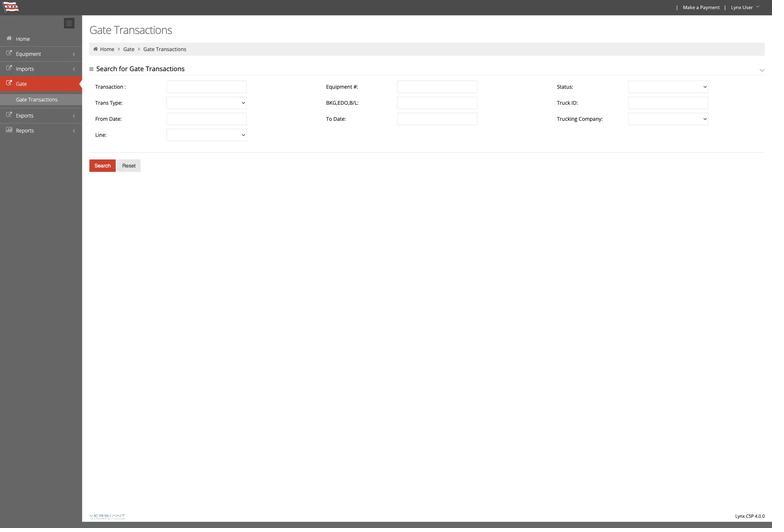 Task type: locate. For each thing, give the bounding box(es) containing it.
external link image left the imports
[[5, 66, 13, 71]]

From Date: text field
[[167, 113, 247, 125]]

gate transactions link up exports link
[[0, 94, 82, 105]]

1 date: from the left
[[109, 115, 122, 122]]

trans type:
[[95, 99, 123, 106]]

imports link
[[0, 61, 82, 76]]

equipment up 'bkg,edo,b/l:'
[[326, 83, 352, 90]]

1 horizontal spatial angle right image
[[136, 46, 142, 51]]

home link up imports link
[[0, 31, 82, 46]]

equipment up the imports
[[16, 50, 41, 57]]

lynx user
[[731, 4, 753, 11]]

external link image down home icon
[[5, 51, 13, 56]]

None text field
[[629, 97, 709, 109]]

search right 'reorder' image on the top of the page
[[96, 64, 117, 73]]

trucking
[[557, 115, 578, 122]]

search for search for gate transactions
[[96, 64, 117, 73]]

lynx inside "link"
[[731, 4, 742, 11]]

1 horizontal spatial home
[[100, 46, 114, 53]]

1 horizontal spatial gate transactions link
[[143, 46, 186, 53]]

2 external link image from the top
[[5, 112, 13, 118]]

reorder image
[[89, 67, 95, 72]]

1 vertical spatial gate transactions
[[143, 46, 186, 53]]

gate transactions for the leftmost gate transactions link
[[16, 96, 58, 103]]

id:
[[572, 99, 578, 106]]

2 | from the left
[[724, 4, 727, 11]]

for
[[119, 64, 128, 73]]

0 horizontal spatial |
[[676, 4, 679, 11]]

truck id:
[[557, 99, 578, 106]]

home
[[16, 35, 30, 42], [100, 46, 114, 53]]

1 angle right image from the left
[[116, 46, 122, 51]]

date: right to
[[334, 115, 346, 122]]

1 external link image from the top
[[5, 51, 13, 56]]

1 horizontal spatial date:
[[334, 115, 346, 122]]

angle right image up for
[[116, 46, 122, 51]]

search left reset
[[95, 163, 111, 169]]

|
[[676, 4, 679, 11], [724, 4, 727, 11]]

reset
[[122, 163, 136, 169]]

make a payment
[[683, 4, 720, 11]]

gate link down the imports
[[0, 76, 82, 91]]

transaction
[[95, 83, 123, 90]]

2 external link image from the top
[[5, 81, 13, 86]]

1 vertical spatial gate transactions link
[[0, 94, 82, 105]]

1 horizontal spatial |
[[724, 4, 727, 11]]

gate link up for
[[123, 46, 135, 53]]

transaction  :
[[95, 83, 126, 90]]

equipment #:
[[326, 83, 358, 90]]

0 horizontal spatial date:
[[109, 115, 122, 122]]

home right home image
[[100, 46, 114, 53]]

angle down image
[[755, 4, 762, 9]]

bkg,edo,b/l:
[[326, 99, 359, 106]]

search inside search button
[[95, 163, 111, 169]]

versiant image
[[89, 514, 125, 520]]

external link image
[[5, 51, 13, 56], [5, 81, 13, 86]]

| right payment
[[724, 4, 727, 11]]

0 horizontal spatial angle right image
[[116, 46, 122, 51]]

2 vertical spatial gate transactions
[[16, 96, 58, 103]]

| left make
[[676, 4, 679, 11]]

1 vertical spatial external link image
[[5, 81, 13, 86]]

external link image inside imports link
[[5, 66, 13, 71]]

1 vertical spatial external link image
[[5, 112, 13, 118]]

gate transactions link up search for gate transactions
[[143, 46, 186, 53]]

lynx
[[731, 4, 742, 11], [736, 514, 745, 520]]

gate transactions
[[89, 22, 172, 37], [143, 46, 186, 53], [16, 96, 58, 103]]

0 horizontal spatial home
[[16, 35, 30, 42]]

gate transactions link
[[143, 46, 186, 53], [0, 94, 82, 105]]

home link
[[0, 31, 82, 46], [100, 46, 114, 53]]

from
[[95, 115, 108, 122]]

0 vertical spatial home
[[16, 35, 30, 42]]

search
[[96, 64, 117, 73], [95, 163, 111, 169]]

a
[[697, 4, 699, 11]]

date: right from
[[109, 115, 122, 122]]

lynx left csp
[[736, 514, 745, 520]]

gate
[[89, 22, 111, 37], [123, 46, 135, 53], [143, 46, 155, 53], [130, 64, 144, 73], [16, 80, 27, 87], [16, 96, 27, 103]]

date: for to date:
[[334, 115, 346, 122]]

lynx left "user"
[[731, 4, 742, 11]]

transactions
[[114, 22, 172, 37], [156, 46, 186, 53], [146, 64, 185, 73], [28, 96, 58, 103]]

1 horizontal spatial equipment
[[326, 83, 352, 90]]

0 horizontal spatial home link
[[0, 31, 82, 46]]

1 vertical spatial search
[[95, 163, 111, 169]]

0 vertical spatial search
[[96, 64, 117, 73]]

to date:
[[326, 115, 346, 122]]

external link image inside exports link
[[5, 112, 13, 118]]

gate up for
[[123, 46, 135, 53]]

external link image inside equipment link
[[5, 51, 13, 56]]

lynx csp 4.0.0
[[736, 514, 765, 520]]

home right home icon
[[16, 35, 30, 42]]

equipment
[[16, 50, 41, 57], [326, 83, 352, 90]]

company:
[[579, 115, 603, 122]]

1 vertical spatial equipment
[[326, 83, 352, 90]]

1 horizontal spatial home link
[[100, 46, 114, 53]]

external link image up bar chart image
[[5, 112, 13, 118]]

gate transactions inside gate transactions link
[[16, 96, 58, 103]]

gate right for
[[130, 64, 144, 73]]

0 vertical spatial external link image
[[5, 51, 13, 56]]

1 external link image from the top
[[5, 66, 13, 71]]

0 horizontal spatial equipment
[[16, 50, 41, 57]]

gate up home image
[[89, 22, 111, 37]]

external link image down imports link
[[5, 81, 13, 86]]

angle right image
[[116, 46, 122, 51], [136, 46, 142, 51]]

0 vertical spatial lynx
[[731, 4, 742, 11]]

0 vertical spatial equipment
[[16, 50, 41, 57]]

2 date: from the left
[[334, 115, 346, 122]]

angle right image up search for gate transactions
[[136, 46, 142, 51]]

0 horizontal spatial gate link
[[0, 76, 82, 91]]

equipment link
[[0, 46, 82, 61]]

1 vertical spatial lynx
[[736, 514, 745, 520]]

Transaction  : text field
[[167, 81, 247, 93]]

1 horizontal spatial gate link
[[123, 46, 135, 53]]

exports
[[16, 112, 33, 119]]

date:
[[109, 115, 122, 122], [334, 115, 346, 122]]

Equipment #: text field
[[398, 81, 478, 93]]

trucking company:
[[557, 115, 603, 122]]

gate link
[[123, 46, 135, 53], [0, 76, 82, 91]]

0 vertical spatial external link image
[[5, 66, 13, 71]]

make
[[683, 4, 695, 11]]

:
[[125, 83, 126, 90]]

external link image
[[5, 66, 13, 71], [5, 112, 13, 118]]

home link right home image
[[100, 46, 114, 53]]



Task type: describe. For each thing, give the bounding box(es) containing it.
gate up search for gate transactions
[[143, 46, 155, 53]]

2 angle right image from the left
[[136, 46, 142, 51]]

equipment for equipment
[[16, 50, 41, 57]]

type:
[[110, 99, 123, 106]]

home image
[[5, 36, 13, 41]]

gate transactions for the topmost gate transactions link
[[143, 46, 186, 53]]

bar chart image
[[5, 127, 13, 133]]

user
[[743, 4, 753, 11]]

truck
[[557, 99, 570, 106]]

0 vertical spatial gate transactions
[[89, 22, 172, 37]]

4.0.0
[[755, 514, 765, 520]]

equipment for equipment #:
[[326, 83, 352, 90]]

1 vertical spatial gate link
[[0, 76, 82, 91]]

search button
[[89, 160, 116, 172]]

trans
[[95, 99, 109, 106]]

exports link
[[0, 108, 82, 123]]

imports
[[16, 65, 34, 72]]

external link image for imports
[[5, 66, 13, 71]]

reports
[[16, 127, 34, 134]]

line:
[[95, 131, 107, 138]]

0 vertical spatial gate link
[[123, 46, 135, 53]]

make a payment link
[[680, 0, 723, 15]]

lynx for lynx csp 4.0.0
[[736, 514, 745, 520]]

lynx user link
[[728, 0, 764, 15]]

from date:
[[95, 115, 122, 122]]

gate up exports
[[16, 96, 27, 103]]

external link image for equipment
[[5, 51, 13, 56]]

reset button
[[117, 160, 141, 172]]

search for gate transactions
[[96, 64, 185, 73]]

reports link
[[0, 123, 82, 138]]

external link image for exports
[[5, 112, 13, 118]]

status:
[[557, 83, 574, 90]]

1 | from the left
[[676, 4, 679, 11]]

lynx for lynx user
[[731, 4, 742, 11]]

search for search
[[95, 163, 111, 169]]

to
[[326, 115, 332, 122]]

date: for from date:
[[109, 115, 122, 122]]

gate down the imports
[[16, 80, 27, 87]]

1 vertical spatial home
[[100, 46, 114, 53]]

#:
[[354, 83, 358, 90]]

To Date: text field
[[398, 113, 478, 125]]

0 vertical spatial gate transactions link
[[143, 46, 186, 53]]

home image
[[92, 46, 99, 51]]

0 horizontal spatial gate transactions link
[[0, 94, 82, 105]]

external link image for gate
[[5, 81, 13, 86]]

csp
[[746, 514, 754, 520]]

BKG,EDO,B/L: text field
[[398, 97, 478, 109]]

payment
[[701, 4, 720, 11]]



Task type: vqa. For each thing, say whether or not it's contained in the screenshot.
IMPORT RELEASE INQUIRY link to the left
no



